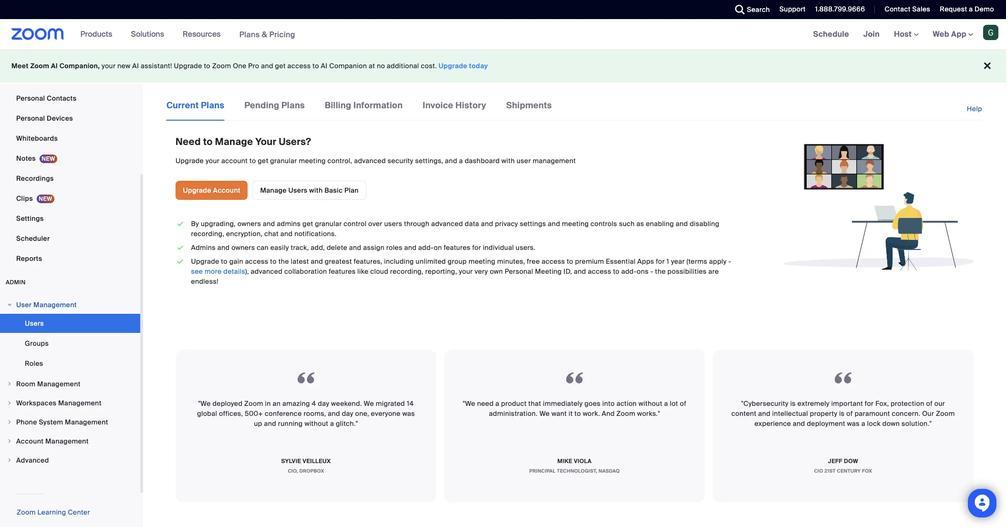 Task type: locate. For each thing, give the bounding box(es) containing it.
1 vertical spatial get
[[258, 157, 269, 165]]

2 checked image from the top
[[176, 243, 185, 253]]

1 horizontal spatial advanced
[[354, 157, 386, 165]]

checked image up checked icon at left
[[176, 243, 185, 253]]

2 vertical spatial personal
[[505, 267, 534, 276]]

5 right image from the top
[[7, 439, 12, 444]]

get
[[275, 62, 286, 70], [258, 157, 269, 165], [303, 220, 313, 228]]

possibilities
[[668, 267, 707, 276]]

2 horizontal spatial for
[[865, 399, 874, 408]]

1 vertical spatial users
[[25, 319, 44, 328]]

and right up
[[264, 419, 276, 428]]

0 vertical spatial with
[[502, 157, 515, 165]]

1 horizontal spatial your
[[206, 157, 220, 165]]

right image for room management
[[7, 381, 12, 387]]

1 horizontal spatial ai
[[132, 62, 139, 70]]

4 right image from the top
[[7, 420, 12, 425]]

1 horizontal spatial for
[[656, 257, 665, 266]]

2 vertical spatial your
[[459, 267, 473, 276]]

upgrade
[[174, 62, 202, 70], [439, 62, 468, 70], [176, 157, 204, 165], [183, 186, 211, 195], [191, 257, 219, 266]]

recording, down including
[[390, 267, 424, 276]]

0 vertical spatial meeting
[[299, 157, 326, 165]]

1 vertical spatial the
[[656, 267, 666, 276]]

management up account management menu item
[[65, 418, 108, 427]]

upgrade up more at the left bottom of the page
[[191, 257, 219, 266]]

get right pro
[[275, 62, 286, 70]]

management for room management
[[37, 380, 81, 389]]

extremely
[[798, 399, 830, 408]]

right image inside workspaces management menu item
[[7, 400, 12, 406]]

a left demo
[[969, 5, 973, 13]]

ai right the "new"
[[132, 62, 139, 70]]

we inside "we deployed zoom in an amazing 4 day weekend. we migrated 14 global offices, 500+ conference rooms, and day one, everyone was up and running without a glitch."
[[364, 399, 374, 408]]

upgrade inside button
[[183, 186, 211, 195]]

phone for phone system management
[[16, 418, 37, 427]]

users up groups
[[25, 319, 44, 328]]

0 horizontal spatial without
[[305, 419, 329, 428]]

upgrade today link
[[439, 62, 488, 70]]

0 horizontal spatial we
[[364, 399, 374, 408]]

and down 'add,'
[[311, 257, 323, 266]]

2 horizontal spatial ai
[[321, 62, 328, 70]]

pro
[[248, 62, 259, 70]]

granular inside by upgrading, owners and admins get granular control over users through advanced data and privacy settings and meeting controls such as enabling and disabling recording, encryption, chat and notifications.
[[315, 220, 342, 228]]

admins
[[191, 243, 216, 252]]

cio,
[[288, 468, 298, 474]]

0 horizontal spatial ai
[[51, 62, 58, 70]]

for
[[473, 243, 481, 252], [656, 257, 665, 266], [865, 399, 874, 408]]

1 vertical spatial recording,
[[390, 267, 424, 276]]

2 horizontal spatial meeting
[[562, 220, 589, 228]]

learning
[[37, 508, 66, 517]]

to right the need
[[203, 135, 213, 148]]

0 horizontal spatial recording,
[[191, 230, 224, 238]]

right image inside phone system management menu item
[[7, 420, 12, 425]]

your left account
[[206, 157, 220, 165]]

invoice history
[[423, 100, 487, 111]]

right image
[[7, 302, 12, 308], [7, 381, 12, 387], [7, 400, 12, 406], [7, 420, 12, 425], [7, 439, 12, 444]]

add- up unlimited
[[419, 243, 434, 252]]

was down 14 at the left bottom of page
[[403, 409, 415, 418]]

"we
[[198, 399, 211, 408], [463, 399, 476, 408]]

a inside "we deployed zoom in an amazing 4 day weekend. we migrated 14 global offices, 500+ conference rooms, and day one, everyone was up and running without a glitch."
[[330, 419, 334, 428]]

upgrade for upgrade to gain access to the latest and greatest features, including unlimited group meeting minutes, free access to premium essential apps for 1 year (terms apply - see more details
[[191, 257, 219, 266]]

phone down meet at the left top of page
[[16, 74, 37, 83]]

owners inside by upgrading, owners and admins get granular control over users through advanced data and privacy settings and meeting controls such as enabling and disabling recording, encryption, chat and notifications.
[[238, 220, 261, 228]]

access up ),
[[245, 257, 269, 266]]

was left lock on the right bottom of the page
[[848, 419, 860, 428]]

checked image
[[176, 219, 185, 229], [176, 243, 185, 253]]

billing information link
[[325, 99, 403, 120]]

roles
[[25, 359, 43, 368]]

assign
[[363, 243, 385, 252]]

1 vertical spatial -
[[651, 267, 654, 276]]

personal devices
[[16, 114, 73, 123]]

a inside '"cybersecurity is extremely important for fox, protection of our content and intellectual property is of paramount concern. our zoom experience and deployment was a lock down solution."'
[[862, 419, 866, 428]]

3 ai from the left
[[321, 62, 328, 70]]

a left lot
[[665, 399, 668, 408]]

workspaces management
[[16, 399, 102, 408]]

1 vertical spatial is
[[840, 409, 845, 418]]

to inside "we need a product that immediately goes into action without a lot of administration. we want it to work. and zoom works."
[[575, 409, 581, 418]]

0 horizontal spatial meeting
[[299, 157, 326, 165]]

companion
[[329, 62, 367, 70]]

to inside ), advanced collaboration features like cloud recording, reporting, your very own personal meeting id, and access to add-ons - the possibilities are endless!
[[613, 267, 620, 276]]

get down your
[[258, 157, 269, 165]]

contact sales link
[[878, 0, 933, 19], [885, 5, 931, 13]]

users.
[[516, 243, 536, 252]]

account
[[213, 186, 241, 195], [16, 437, 44, 446]]

0 horizontal spatial of
[[680, 399, 687, 408]]

0 horizontal spatial users
[[25, 319, 44, 328]]

0 horizontal spatial get
[[258, 157, 269, 165]]

meeting inside by upgrading, owners and admins get granular control over users through advanced data and privacy settings and meeting controls such as enabling and disabling recording, encryption, chat and notifications.
[[562, 220, 589, 228]]

we down that in the bottom of the page
[[540, 409, 550, 418]]

0 vertical spatial we
[[364, 399, 374, 408]]

reports
[[16, 254, 42, 263]]

access inside ), advanced collaboration features like cloud recording, reporting, your very own personal meeting id, and access to add-ons - the possibilities are endless!
[[588, 267, 612, 276]]

a left the dashboard
[[459, 157, 463, 165]]

host button
[[895, 29, 919, 39]]

features down the greatest
[[329, 267, 356, 276]]

and right delete
[[349, 243, 362, 252]]

advanced right control,
[[354, 157, 386, 165]]

0 vertical spatial day
[[318, 399, 330, 408]]

1 vertical spatial meeting
[[562, 220, 589, 228]]

rooms,
[[304, 409, 326, 418]]

management up workspaces management
[[37, 380, 81, 389]]

recording, inside by upgrading, owners and admins get granular control over users through advanced data and privacy settings and meeting controls such as enabling and disabling recording, encryption, chat and notifications.
[[191, 230, 224, 238]]

0 vertical spatial without
[[639, 399, 663, 408]]

century
[[837, 468, 861, 474]]

meeting inside upgrade to gain access to the latest and greatest features, including unlimited group meeting minutes, free access to premium essential apps for 1 year (terms apply - see more details
[[469, 257, 496, 266]]

our
[[923, 409, 935, 418]]

0 vertical spatial granular
[[270, 157, 297, 165]]

advanced left data
[[431, 220, 463, 228]]

upgrade inside upgrade to gain access to the latest and greatest features, including unlimited group meeting minutes, free access to premium essential apps for 1 year (terms apply - see more details
[[191, 257, 219, 266]]

to up id,
[[567, 257, 574, 266]]

to right it at the bottom right of the page
[[575, 409, 581, 418]]

cio
[[815, 468, 824, 474]]

personal for personal contacts
[[16, 94, 45, 103]]

get up notifications.
[[303, 220, 313, 228]]

and inside ), advanced collaboration features like cloud recording, reporting, your very own personal meeting id, and access to add-ons - the possibilities are endless!
[[574, 267, 586, 276]]

1 horizontal spatial granular
[[315, 220, 342, 228]]

want
[[552, 409, 567, 418]]

1 vertical spatial with
[[309, 186, 323, 195]]

contact
[[885, 5, 911, 13]]

get inside "meet zoom ai companion," footer
[[275, 62, 286, 70]]

your inside "meet zoom ai companion," footer
[[102, 62, 116, 70]]

personal contacts
[[16, 94, 77, 103]]

individual
[[483, 243, 514, 252]]

into
[[603, 399, 615, 408]]

it
[[569, 409, 573, 418]]

1 vertical spatial your
[[206, 157, 220, 165]]

0 horizontal spatial features
[[329, 267, 356, 276]]

account up advanced
[[16, 437, 44, 446]]

meeting up the very
[[469, 257, 496, 266]]

0 horizontal spatial granular
[[270, 157, 297, 165]]

to down resources dropdown button
[[204, 62, 211, 70]]

0 vertical spatial add-
[[419, 243, 434, 252]]

owners for and
[[232, 243, 255, 252]]

management inside menu item
[[33, 301, 77, 309]]

day up glitch."
[[342, 409, 354, 418]]

0 horizontal spatial for
[[473, 243, 481, 252]]

0 horizontal spatial your
[[102, 62, 116, 70]]

0 horizontal spatial account
[[16, 437, 44, 446]]

"we inside "we need a product that immediately goes into action without a lot of administration. we want it to work. and zoom works."
[[463, 399, 476, 408]]

2 horizontal spatial get
[[303, 220, 313, 228]]

notes link
[[0, 149, 140, 168]]

personal up personal devices
[[16, 94, 45, 103]]

1 vertical spatial was
[[848, 419, 860, 428]]

1 vertical spatial checked image
[[176, 243, 185, 253]]

right image inside room management menu item
[[7, 381, 12, 387]]

right image inside user management menu item
[[7, 302, 12, 308]]

zoom down our
[[937, 409, 955, 418]]

zoom logo image
[[11, 28, 64, 40]]

of down important at the bottom of page
[[847, 409, 853, 418]]

ai left companion,
[[51, 62, 58, 70]]

upgrade for upgrade your account to get granular meeting control, advanced security settings, and a dashboard with user management
[[176, 157, 204, 165]]

the inside ), advanced collaboration features like cloud recording, reporting, your very own personal meeting id, and access to add-ons - the possibilities are endless!
[[656, 267, 666, 276]]

see more details link
[[191, 267, 245, 276]]

meetings navigation
[[807, 19, 1007, 50]]

0 vertical spatial is
[[791, 399, 796, 408]]

for left 1
[[656, 257, 665, 266]]

upgrade for upgrade account
[[183, 186, 211, 195]]

phone
[[16, 74, 37, 83], [16, 418, 37, 427]]

disabling
[[690, 220, 720, 228]]

one,
[[355, 409, 369, 418]]

resources button
[[183, 19, 225, 50]]

1.888.799.9666 button
[[808, 0, 868, 19], [816, 5, 866, 13]]

21st
[[825, 468, 836, 474]]

the right ons
[[656, 267, 666, 276]]

upgrade your account to get granular meeting control, advanced security settings, and a dashboard with user management
[[176, 157, 576, 165]]

0 vertical spatial features
[[444, 243, 471, 252]]

advanced menu item
[[0, 452, 140, 470]]

join
[[864, 29, 880, 39]]

meeting down users?
[[299, 157, 326, 165]]

products
[[80, 29, 112, 39]]

admins and owners can easily track, add, delete and assign roles and add-on features for individual users.
[[191, 243, 536, 252]]

1 vertical spatial personal
[[16, 114, 45, 123]]

0 vertical spatial your
[[102, 62, 116, 70]]

greatest
[[325, 257, 352, 266]]

our
[[935, 399, 946, 408]]

everyone
[[371, 409, 401, 418]]

system
[[39, 418, 63, 427]]

of up our
[[927, 399, 933, 408]]

"we up global
[[198, 399, 211, 408]]

zoom inside "we deployed zoom in an amazing 4 day weekend. we migrated 14 global offices, 500+ conference rooms, and day one, everyone was up and running without a glitch."
[[244, 399, 263, 408]]

plans
[[239, 29, 260, 39], [201, 100, 225, 111], [282, 100, 305, 111]]

banner
[[0, 19, 1007, 50]]

phone inside menu item
[[16, 418, 37, 427]]

1 horizontal spatial the
[[656, 267, 666, 276]]

to down essential
[[613, 267, 620, 276]]

manage inside manage users with basic plan button
[[260, 186, 287, 195]]

management for workspaces management
[[58, 399, 102, 408]]

access down pricing
[[288, 62, 311, 70]]

checked image left by
[[176, 219, 185, 229]]

a left glitch."
[[330, 419, 334, 428]]

new
[[117, 62, 131, 70]]

0 vertical spatial -
[[729, 257, 732, 266]]

1 vertical spatial we
[[540, 409, 550, 418]]

settings
[[16, 214, 44, 223]]

1 horizontal spatial "we
[[463, 399, 476, 408]]

was inside "we deployed zoom in an amazing 4 day weekend. we migrated 14 global offices, 500+ conference rooms, and day one, everyone was up and running without a glitch."
[[403, 409, 415, 418]]

a
[[969, 5, 973, 13], [459, 157, 463, 165], [496, 399, 500, 408], [665, 399, 668, 408], [330, 419, 334, 428], [862, 419, 866, 428]]

work.
[[583, 409, 600, 418]]

management up users link
[[33, 301, 77, 309]]

0 vertical spatial users
[[289, 186, 308, 195]]

glitch."
[[336, 419, 358, 428]]

is up intellectual
[[791, 399, 796, 408]]

recordings link
[[0, 169, 140, 188]]

2 horizontal spatial plans
[[282, 100, 305, 111]]

users up admins
[[289, 186, 308, 195]]

1 horizontal spatial recording,
[[390, 267, 424, 276]]

advanced right ),
[[251, 267, 283, 276]]

and down weekend.
[[328, 409, 340, 418]]

product information navigation
[[73, 19, 303, 50]]

3 right image from the top
[[7, 400, 12, 406]]

ons
[[637, 267, 649, 276]]

2 "we from the left
[[463, 399, 476, 408]]

0 horizontal spatial manage
[[215, 135, 253, 148]]

- right apply
[[729, 257, 732, 266]]

plans left &
[[239, 29, 260, 39]]

2 horizontal spatial your
[[459, 267, 473, 276]]

upgrade right cost.
[[439, 62, 468, 70]]

1 horizontal spatial -
[[729, 257, 732, 266]]

access up meeting
[[542, 257, 565, 266]]

and inside "meet zoom ai companion," footer
[[261, 62, 273, 70]]

1 horizontal spatial meeting
[[469, 257, 496, 266]]

right image for workspaces management
[[7, 400, 12, 406]]

granular down users?
[[270, 157, 297, 165]]

plans & pricing
[[239, 29, 295, 39]]

owners up "encryption,"
[[238, 220, 261, 228]]

zoom left learning
[[17, 508, 36, 517]]

0 horizontal spatial day
[[318, 399, 330, 408]]

1 right image from the top
[[7, 302, 12, 308]]

day right 4
[[318, 399, 330, 408]]

2 vertical spatial get
[[303, 220, 313, 228]]

meet zoom ai companion, footer
[[0, 50, 1007, 83]]

lot
[[670, 399, 678, 408]]

sylvie
[[281, 458, 301, 465]]

"we inside "we deployed zoom in an amazing 4 day weekend. we migrated 14 global offices, 500+ conference rooms, and day one, everyone was up and running without a glitch."
[[198, 399, 211, 408]]

1 vertical spatial for
[[656, 257, 665, 266]]

solutions button
[[131, 19, 169, 50]]

2 right image from the top
[[7, 381, 12, 387]]

for inside upgrade to gain access to the latest and greatest features, including unlimited group meeting minutes, free access to premium essential apps for 1 year (terms apply - see more details
[[656, 257, 665, 266]]

without down "rooms,"
[[305, 419, 329, 428]]

0 horizontal spatial advanced
[[251, 267, 283, 276]]

account down account
[[213, 186, 241, 195]]

phone for phone
[[16, 74, 37, 83]]

latest
[[291, 257, 309, 266]]

phone inside personal menu menu
[[16, 74, 37, 83]]

owners down "encryption,"
[[232, 243, 255, 252]]

features up group
[[444, 243, 471, 252]]

0 vertical spatial was
[[403, 409, 415, 418]]

2 phone from the top
[[16, 418, 37, 427]]

0 vertical spatial recording,
[[191, 230, 224, 238]]

with left user
[[502, 157, 515, 165]]

schedule
[[814, 29, 850, 39]]

recording, up admins
[[191, 230, 224, 238]]

0 vertical spatial account
[[213, 186, 241, 195]]

meet
[[11, 62, 29, 70]]

plans right pending at the left top
[[282, 100, 305, 111]]

is down important at the bottom of page
[[840, 409, 845, 418]]

account inside button
[[213, 186, 241, 195]]

0 vertical spatial get
[[275, 62, 286, 70]]

1 horizontal spatial of
[[847, 409, 853, 418]]

right image for account management
[[7, 439, 12, 444]]

without up works."
[[639, 399, 663, 408]]

1 vertical spatial phone
[[16, 418, 37, 427]]

0 vertical spatial personal
[[16, 94, 45, 103]]

1 horizontal spatial manage
[[260, 186, 287, 195]]

unlimited
[[416, 257, 446, 266]]

offices,
[[219, 409, 243, 418]]

1 horizontal spatial features
[[444, 243, 471, 252]]

advanced
[[16, 456, 49, 465]]

manage users with basic plan button
[[253, 181, 367, 200]]

checked image for admins
[[176, 243, 185, 253]]

account management menu item
[[0, 432, 140, 451]]

personal menu menu
[[0, 0, 140, 269]]

1 horizontal spatial account
[[213, 186, 241, 195]]

free
[[527, 257, 540, 266]]

2 vertical spatial advanced
[[251, 267, 283, 276]]

upgrade up by
[[183, 186, 211, 195]]

0 horizontal spatial the
[[279, 257, 289, 266]]

0 horizontal spatial -
[[651, 267, 654, 276]]

1 vertical spatial features
[[329, 267, 356, 276]]

user management
[[16, 301, 77, 309]]

year
[[671, 257, 685, 266]]

1 horizontal spatial add-
[[622, 267, 637, 276]]

2 horizontal spatial advanced
[[431, 220, 463, 228]]

with inside manage users with basic plan button
[[309, 186, 323, 195]]

enabling
[[646, 220, 674, 228]]

personal for personal devices
[[16, 114, 45, 123]]

1 "we from the left
[[198, 399, 211, 408]]

1 vertical spatial advanced
[[431, 220, 463, 228]]

admin
[[6, 279, 26, 286]]

1 vertical spatial manage
[[260, 186, 287, 195]]

for up paramount
[[865, 399, 874, 408]]

right image inside account management menu item
[[7, 439, 12, 444]]

users link
[[0, 314, 140, 333]]

access down the premium
[[588, 267, 612, 276]]

1 vertical spatial without
[[305, 419, 329, 428]]

1 horizontal spatial we
[[540, 409, 550, 418]]

meeting left "controls"
[[562, 220, 589, 228]]

zoom up 500+ at the bottom of the page
[[244, 399, 263, 408]]

1 checked image from the top
[[176, 219, 185, 229]]

web app
[[933, 29, 967, 39]]

administration.
[[489, 409, 538, 418]]

main content main content
[[143, 84, 1007, 527]]

a right need
[[496, 399, 500, 408]]

the
[[279, 257, 289, 266], [656, 267, 666, 276]]

for left individual
[[473, 243, 481, 252]]

without inside "we deployed zoom in an amazing 4 day weekend. we migrated 14 global offices, 500+ conference rooms, and day one, everyone was up and running without a glitch."
[[305, 419, 329, 428]]

phone system management menu item
[[0, 413, 140, 431]]

the inside upgrade to gain access to the latest and greatest features, including unlimited group meeting minutes, free access to premium essential apps for 1 year (terms apply - see more details
[[279, 257, 289, 266]]

users inside button
[[289, 186, 308, 195]]

your down group
[[459, 267, 473, 276]]

1 horizontal spatial get
[[275, 62, 286, 70]]

with left basic
[[309, 186, 323, 195]]

2 vertical spatial for
[[865, 399, 874, 408]]

zoom inside "we need a product that immediately goes into action without a lot of administration. we want it to work. and zoom works."
[[617, 409, 636, 418]]

0 horizontal spatial plans
[[201, 100, 225, 111]]

"we for "we need a product that immediately goes into action without a lot of administration. we want it to work. and zoom works."
[[463, 399, 476, 408]]

concern.
[[892, 409, 921, 418]]

- right ons
[[651, 267, 654, 276]]

1 horizontal spatial plans
[[239, 29, 260, 39]]

1 vertical spatial add-
[[622, 267, 637, 276]]

1 horizontal spatial was
[[848, 419, 860, 428]]

2 vertical spatial meeting
[[469, 257, 496, 266]]

plan
[[345, 186, 359, 195]]

your left the "new"
[[102, 62, 116, 70]]

principal
[[530, 468, 556, 474]]

zoom down action
[[617, 409, 636, 418]]

manage up admins
[[260, 186, 287, 195]]

personal up whiteboards
[[16, 114, 45, 123]]

1 vertical spatial granular
[[315, 220, 342, 228]]

1 vertical spatial account
[[16, 437, 44, 446]]

room
[[16, 380, 36, 389]]

management down phone system management menu item
[[45, 437, 89, 446]]

1 phone from the top
[[16, 74, 37, 83]]

1 horizontal spatial users
[[289, 186, 308, 195]]

zoom
[[30, 62, 49, 70], [212, 62, 231, 70], [244, 399, 263, 408], [617, 409, 636, 418], [937, 409, 955, 418], [17, 508, 36, 517]]

ai
[[51, 62, 58, 70], [132, 62, 139, 70], [321, 62, 328, 70]]

advanced inside by upgrading, owners and admins get granular control over users through advanced data and privacy settings and meeting controls such as enabling and disabling recording, encryption, chat and notifications.
[[431, 220, 463, 228]]

granular up notifications.
[[315, 220, 342, 228]]

to right account
[[250, 157, 256, 165]]

right image
[[7, 458, 12, 463]]

0 vertical spatial phone
[[16, 74, 37, 83]]



Task type: vqa. For each thing, say whether or not it's contained in the screenshot.
Workforce Engagement Management Optimize contact center agent performance and engagement
no



Task type: describe. For each thing, give the bounding box(es) containing it.
and up chat
[[263, 220, 275, 228]]

deployment
[[807, 419, 846, 428]]

zoom left one
[[212, 62, 231, 70]]

- inside ), advanced collaboration features like cloud recording, reporting, your very own personal meeting id, and access to add-ons - the possibilities are endless!
[[651, 267, 654, 276]]

right image for user management
[[7, 302, 12, 308]]

minutes,
[[497, 257, 525, 266]]

checked image for by
[[176, 219, 185, 229]]

privacy
[[495, 220, 518, 228]]

zoom inside side navigation navigation
[[17, 508, 36, 517]]

can
[[257, 243, 269, 252]]

0 vertical spatial advanced
[[354, 157, 386, 165]]

phone link
[[0, 69, 140, 88]]

shipments
[[507, 100, 552, 111]]

additional
[[387, 62, 419, 70]]

account inside menu item
[[16, 437, 44, 446]]

right image for phone system management
[[7, 420, 12, 425]]

and right settings,
[[445, 157, 458, 165]]

0 vertical spatial for
[[473, 243, 481, 252]]

owners for upgrading,
[[238, 220, 261, 228]]

advanced inside ), advanced collaboration features like cloud recording, reporting, your very own personal meeting id, and access to add-ons - the possibilities are endless!
[[251, 267, 283, 276]]

upgrading,
[[201, 220, 236, 228]]

collaboration
[[284, 267, 327, 276]]

request a demo
[[940, 5, 995, 13]]

get inside by upgrading, owners and admins get granular control over users through advanced data and privacy settings and meeting controls such as enabling and disabling recording, encryption, chat and notifications.
[[303, 220, 313, 228]]

add,
[[311, 243, 325, 252]]

conference
[[265, 409, 302, 418]]

),
[[245, 267, 249, 276]]

apply
[[710, 257, 727, 266]]

host
[[895, 29, 914, 39]]

to up see more details link
[[221, 257, 228, 266]]

management for account management
[[45, 437, 89, 446]]

and right roles
[[405, 243, 417, 252]]

1 horizontal spatial with
[[502, 157, 515, 165]]

add- inside ), advanced collaboration features like cloud recording, reporting, your very own personal meeting id, and access to add-ons - the possibilities are endless!
[[622, 267, 637, 276]]

deployed
[[213, 399, 243, 408]]

immediately
[[543, 399, 583, 408]]

user
[[16, 301, 32, 309]]

encryption,
[[226, 230, 263, 238]]

of inside "we need a product that immediately goes into action without a lot of administration. we want it to work. and zoom works."
[[680, 399, 687, 408]]

web app button
[[933, 29, 974, 39]]

user management menu
[[0, 314, 140, 374]]

an
[[273, 399, 281, 408]]

"we deployed zoom in an amazing 4 day weekend. we migrated 14 global offices, 500+ conference rooms, and day one, everyone was up and running without a glitch."
[[197, 399, 415, 428]]

0 horizontal spatial is
[[791, 399, 796, 408]]

side navigation navigation
[[0, 0, 143, 527]]

plans for pending plans
[[282, 100, 305, 111]]

fox,
[[876, 399, 889, 408]]

workspaces
[[16, 399, 56, 408]]

invoice
[[423, 100, 454, 111]]

current plans
[[167, 100, 225, 111]]

plans inside product information navigation
[[239, 29, 260, 39]]

(terms
[[687, 257, 708, 266]]

mike
[[558, 458, 573, 465]]

app
[[952, 29, 967, 39]]

features inside ), advanced collaboration features like cloud recording, reporting, your very own personal meeting id, and access to add-ons - the possibilities are endless!
[[329, 267, 356, 276]]

controls
[[591, 220, 618, 228]]

0 horizontal spatial add-
[[419, 243, 434, 252]]

over
[[369, 220, 383, 228]]

groups link
[[0, 334, 140, 353]]

2 ai from the left
[[132, 62, 139, 70]]

very
[[475, 267, 488, 276]]

we inside "we need a product that immediately goes into action without a lot of administration. we want it to work. and zoom works."
[[540, 409, 550, 418]]

paramount
[[855, 409, 891, 418]]

whiteboards
[[16, 134, 58, 143]]

help link
[[967, 99, 984, 119]]

are
[[709, 267, 719, 276]]

workspaces management menu item
[[0, 394, 140, 412]]

to left the companion
[[313, 62, 319, 70]]

center
[[68, 508, 90, 517]]

at
[[369, 62, 375, 70]]

users
[[384, 220, 402, 228]]

zoom right meet at the left top of page
[[30, 62, 49, 70]]

own
[[490, 267, 503, 276]]

personal devices link
[[0, 109, 140, 128]]

user
[[517, 157, 531, 165]]

scheduler link
[[0, 229, 140, 248]]

personal inside ), advanced collaboration features like cloud recording, reporting, your very own personal meeting id, and access to add-ons - the possibilities are endless!
[[505, 267, 534, 276]]

and inside upgrade to gain access to the latest and greatest features, including unlimited group meeting minutes, free access to premium essential apps for 1 year (terms apply - see more details
[[311, 257, 323, 266]]

zoom inside '"cybersecurity is extremely important for fox, protection of our content and intellectual property is of paramount concern. our zoom experience and deployment was a lock down solution."'
[[937, 409, 955, 418]]

access inside "meet zoom ai companion," footer
[[288, 62, 311, 70]]

roles link
[[0, 354, 140, 373]]

group
[[448, 257, 467, 266]]

migrated
[[376, 399, 405, 408]]

"cybersecurity is extremely important for fox, protection of our content and intellectual property is of paramount concern. our zoom experience and deployment was a lock down solution."
[[732, 399, 955, 428]]

security
[[388, 157, 414, 165]]

and right enabling
[[676, 220, 688, 228]]

1 ai from the left
[[51, 62, 58, 70]]

scheduler
[[16, 234, 50, 243]]

0 vertical spatial manage
[[215, 135, 253, 148]]

upgrade account
[[183, 186, 241, 195]]

works."
[[638, 409, 661, 418]]

current plans link
[[166, 99, 225, 121]]

account management
[[16, 437, 89, 446]]

notes
[[16, 154, 36, 163]]

contact sales
[[885, 5, 931, 13]]

devices
[[47, 114, 73, 123]]

without inside "we need a product that immediately goes into action without a lot of administration. we want it to work. and zoom works."
[[639, 399, 663, 408]]

and down "cybersecurity
[[759, 409, 771, 418]]

recording, inside ), advanced collaboration features like cloud recording, reporting, your very own personal meeting id, and access to add-ons - the possibilities are endless!
[[390, 267, 424, 276]]

and up gain
[[218, 243, 230, 252]]

management
[[533, 157, 576, 165]]

your
[[256, 135, 277, 148]]

join link
[[857, 19, 887, 50]]

admins
[[277, 220, 301, 228]]

and down intellectual
[[793, 419, 806, 428]]

plans for current plans
[[201, 100, 225, 111]]

technologist,
[[557, 468, 598, 474]]

meet zoom ai companion, your new ai assistant! upgrade to zoom one pro and get access to ai companion at no additional cost. upgrade today
[[11, 62, 488, 70]]

dow
[[844, 458, 859, 465]]

to down easily
[[270, 257, 277, 266]]

cost.
[[421, 62, 437, 70]]

by upgrading, owners and admins get granular control over users through advanced data and privacy settings and meeting controls such as enabling and disabling recording, encryption, chat and notifications.
[[191, 220, 720, 238]]

user management menu item
[[0, 296, 140, 314]]

users inside user management menu
[[25, 319, 44, 328]]

for inside '"cybersecurity is extremely important for fox, protection of our content and intellectual property is of paramount concern. our zoom experience and deployment was a lock down solution."'
[[865, 399, 874, 408]]

- inside upgrade to gain access to the latest and greatest features, including unlimited group meeting minutes, free access to premium essential apps for 1 year (terms apply - see more details
[[729, 257, 732, 266]]

experience
[[755, 419, 792, 428]]

features,
[[354, 257, 383, 266]]

and right settings
[[548, 220, 560, 228]]

1 horizontal spatial is
[[840, 409, 845, 418]]

banner containing products
[[0, 19, 1007, 50]]

and down admins
[[281, 230, 293, 238]]

"we for "we deployed zoom in an amazing 4 day weekend. we migrated 14 global offices, 500+ conference rooms, and day one, everyone was up and running without a glitch."
[[198, 399, 211, 408]]

management for user management
[[33, 301, 77, 309]]

support
[[780, 5, 806, 13]]

admin menu menu
[[0, 296, 140, 471]]

and right data
[[481, 220, 494, 228]]

upgrade down product information navigation
[[174, 62, 202, 70]]

see
[[191, 267, 203, 276]]

phone system management
[[16, 418, 108, 427]]

room management menu item
[[0, 375, 140, 393]]

id,
[[564, 267, 572, 276]]

gain
[[229, 257, 243, 266]]

zoom learning center link
[[17, 508, 90, 517]]

contacts
[[47, 94, 77, 103]]

roles
[[386, 243, 403, 252]]

was inside '"cybersecurity is extremely important for fox, protection of our content and intellectual property is of paramount concern. our zoom experience and deployment was a lock down solution."'
[[848, 419, 860, 428]]

companion,
[[59, 62, 100, 70]]

checked image
[[176, 257, 185, 267]]

your inside ), advanced collaboration features like cloud recording, reporting, your very own personal meeting id, and access to add-ons - the possibilities are endless!
[[459, 267, 473, 276]]

1 horizontal spatial day
[[342, 409, 354, 418]]

basic
[[325, 186, 343, 195]]

details
[[224, 267, 245, 276]]

profile picture image
[[984, 25, 999, 40]]

goes
[[585, 399, 601, 408]]

2 horizontal spatial of
[[927, 399, 933, 408]]

dashboard
[[465, 157, 500, 165]]



